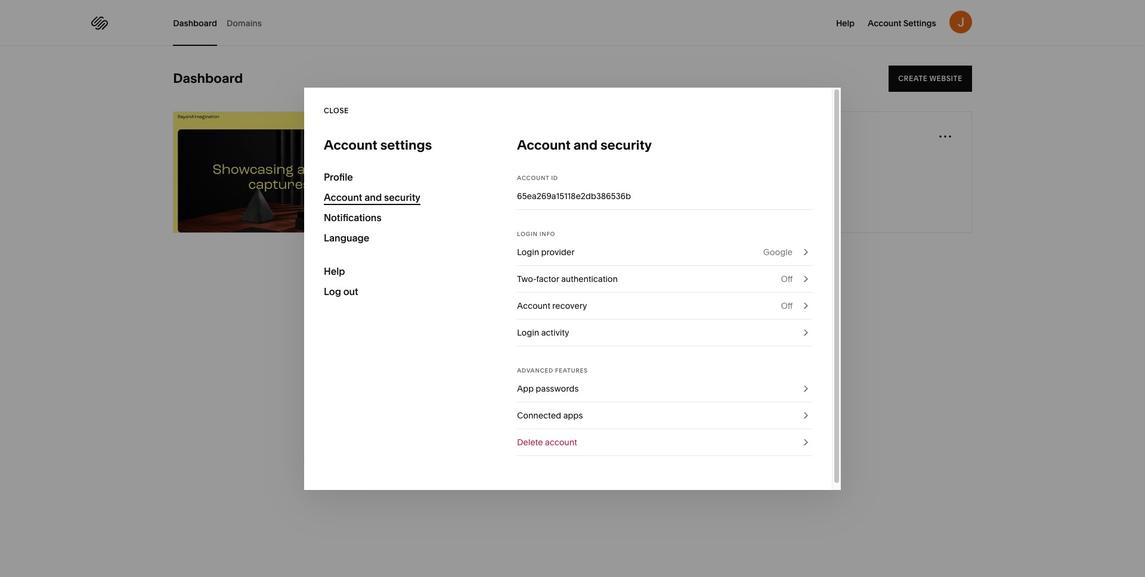 Task type: vqa. For each thing, say whether or not it's contained in the screenshot.


Task type: locate. For each thing, give the bounding box(es) containing it.
info
[[540, 231, 555, 237]]

account and security up the notifications
[[324, 191, 420, 203]]

0 vertical spatial off
[[781, 273, 793, 284]]

0 vertical spatial security
[[601, 137, 652, 153]]

0 vertical spatial help
[[836, 18, 855, 29]]

login
[[517, 231, 538, 237], [517, 247, 539, 257], [517, 327, 539, 338]]

login down login info on the left
[[517, 247, 539, 257]]

dashboard
[[173, 18, 217, 28], [173, 70, 243, 86]]

and up the 65ea269a15118e2db386536b
[[574, 137, 598, 153]]

authentication
[[561, 273, 618, 284]]

1 vertical spatial security
[[384, 191, 420, 203]]

1 off from the top
[[781, 273, 793, 284]]

dashboard left "domains" button
[[173, 18, 217, 28]]

expires
[[457, 164, 486, 175]]

close
[[324, 106, 349, 115]]

delete account link
[[517, 429, 812, 455]]

app
[[517, 383, 534, 394]]

connected apps
[[517, 410, 583, 421]]

help link left account settings link
[[836, 17, 855, 29]]

security
[[601, 137, 652, 153], [384, 191, 420, 203]]

two-
[[517, 273, 536, 284]]

1 vertical spatial login
[[517, 247, 539, 257]]

0 vertical spatial account and security
[[517, 137, 652, 153]]

login left activity
[[517, 327, 539, 338]]

1 vertical spatial help link
[[324, 261, 478, 281]]

help link
[[836, 17, 855, 29], [324, 261, 478, 281]]

1 vertical spatial off
[[781, 300, 793, 311]]

0 horizontal spatial help
[[324, 265, 345, 277]]

3nmj.squarespace.com
[[462, 147, 555, 158]]

0 horizontal spatial security
[[384, 191, 420, 203]]

lobster-bugle-3nmj.squarespace.com website trial expires on mar 21, 2024
[[406, 147, 555, 175]]

factor
[[536, 273, 559, 284]]

dashboard button
[[173, 0, 217, 46]]

account up profile
[[324, 137, 377, 153]]

language link
[[324, 228, 478, 248]]

help left account settings in the top of the page
[[836, 18, 855, 29]]

settings
[[903, 18, 936, 29]]

0 vertical spatial help link
[[836, 17, 855, 29]]

provider
[[541, 247, 575, 257]]

1 vertical spatial and
[[365, 191, 382, 203]]

settings
[[380, 137, 432, 153]]

1 horizontal spatial help
[[836, 18, 855, 29]]

lobster-
[[406, 147, 436, 158]]

1 horizontal spatial account and security
[[517, 137, 652, 153]]

1 login from the top
[[517, 231, 538, 237]]

account recovery
[[517, 300, 587, 311]]

65ea269a15118e2db386536b
[[517, 191, 631, 201]]

1 vertical spatial account and security
[[324, 191, 420, 203]]

passwords
[[536, 383, 579, 394]]

2024
[[529, 164, 548, 175]]

1 horizontal spatial security
[[601, 137, 652, 153]]

and
[[574, 137, 598, 153], [365, 191, 382, 203]]

account and security
[[517, 137, 652, 153], [324, 191, 420, 203]]

out
[[343, 285, 358, 297]]

log
[[324, 285, 341, 297]]

3 login from the top
[[517, 327, 539, 338]]

1 horizontal spatial help link
[[836, 17, 855, 29]]

login for login activity
[[517, 327, 539, 338]]

account left "settings"
[[868, 18, 901, 29]]

tab list
[[173, 0, 271, 46]]

0 vertical spatial dashboard
[[173, 18, 217, 28]]

app passwords
[[517, 383, 579, 394]]

21,
[[517, 164, 527, 175]]

recovery
[[552, 300, 587, 311]]

account settings
[[324, 137, 432, 153]]

and inside account and security link
[[365, 191, 382, 203]]

on
[[488, 164, 498, 175]]

notifications
[[324, 211, 382, 223]]

0 horizontal spatial account and security
[[324, 191, 420, 203]]

2 login from the top
[[517, 247, 539, 257]]

help link down language link
[[324, 261, 478, 281]]

website
[[929, 74, 962, 83]]

login for login info
[[517, 231, 538, 237]]

and up the notifications
[[365, 191, 382, 203]]

2 dashboard from the top
[[173, 70, 243, 86]]

delete
[[517, 437, 543, 448]]

0 horizontal spatial and
[[365, 191, 382, 203]]

website
[[406, 164, 438, 175]]

2 vertical spatial login
[[517, 327, 539, 338]]

0 horizontal spatial help link
[[324, 261, 478, 281]]

help up the log
[[324, 265, 345, 277]]

1 vertical spatial dashboard
[[173, 70, 243, 86]]

help for account
[[836, 18, 855, 29]]

login provider
[[517, 247, 575, 257]]

login left info
[[517, 231, 538, 237]]

google
[[763, 247, 793, 257]]

account id
[[517, 174, 558, 181]]

login info
[[517, 231, 555, 237]]

2 off from the top
[[781, 300, 793, 311]]

0 vertical spatial login
[[517, 231, 538, 237]]

1 horizontal spatial and
[[574, 137, 598, 153]]

1 vertical spatial help
[[324, 265, 345, 277]]

account and security up id
[[517, 137, 652, 153]]

beyond
[[406, 130, 440, 142]]

off
[[781, 273, 793, 284], [781, 300, 793, 311]]

dashboard down dashboard button
[[173, 70, 243, 86]]

help
[[836, 18, 855, 29], [324, 265, 345, 277]]

create website link
[[889, 66, 972, 92]]

mar
[[500, 164, 515, 175]]

account
[[868, 18, 901, 29], [324, 137, 377, 153], [517, 137, 571, 153], [517, 174, 549, 181], [324, 191, 362, 203], [517, 300, 550, 311]]



Task type: describe. For each thing, give the bounding box(es) containing it.
id
[[551, 174, 558, 181]]

off for account recovery
[[781, 300, 793, 311]]

account settings link
[[868, 17, 936, 29]]

account up 2024
[[517, 137, 571, 153]]

account down two-
[[517, 300, 550, 311]]

imagination
[[443, 130, 497, 142]]

connected apps link
[[517, 402, 812, 429]]

create
[[898, 74, 928, 83]]

advanced features
[[517, 367, 588, 374]]

account and security inside account and security link
[[324, 191, 420, 203]]

help link for account settings
[[836, 17, 855, 29]]

account settings
[[868, 18, 936, 29]]

apps
[[563, 410, 583, 421]]

account left id
[[517, 174, 549, 181]]

beyond imagination
[[406, 130, 497, 142]]

log out
[[324, 285, 358, 297]]

0 vertical spatial and
[[574, 137, 598, 153]]

off for two-factor authentication
[[781, 273, 793, 284]]

close button
[[324, 87, 349, 133]]

beyond imagination link
[[406, 129, 497, 143]]

domains button
[[227, 0, 262, 46]]

create website
[[898, 74, 962, 83]]

advanced
[[517, 367, 553, 374]]

1 dashboard from the top
[[173, 18, 217, 28]]

notifications link
[[324, 207, 478, 228]]

profile link
[[324, 167, 478, 187]]

delete account
[[517, 437, 577, 448]]

help for log
[[324, 265, 345, 277]]

trial
[[440, 164, 455, 175]]

account down profile
[[324, 191, 362, 203]]

profile
[[324, 171, 353, 183]]

bugle-
[[436, 147, 462, 158]]

help link for log out
[[324, 261, 478, 281]]

login for login provider
[[517, 247, 539, 257]]

app passwords link
[[517, 375, 812, 402]]

log out link
[[324, 281, 478, 301]]

login activity link
[[517, 319, 812, 346]]

language
[[324, 232, 369, 244]]

account and security link
[[324, 187, 478, 207]]

account
[[545, 437, 577, 448]]

domains
[[227, 18, 262, 28]]

activity
[[541, 327, 569, 338]]

features
[[555, 367, 588, 374]]

login activity
[[517, 327, 569, 338]]

tab list containing dashboard
[[173, 0, 271, 46]]

two-factor authentication
[[517, 273, 618, 284]]

connected
[[517, 410, 561, 421]]



